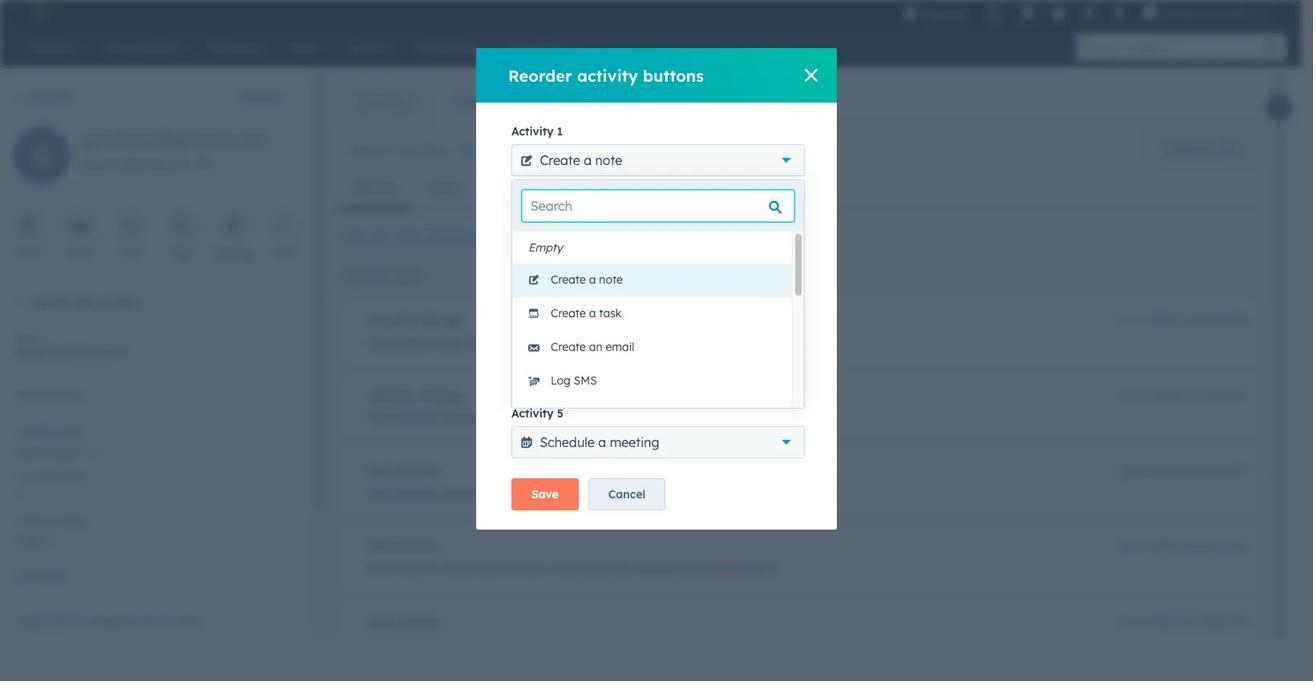 Task type: locate. For each thing, give the bounding box(es) containing it.
0 vertical spatial 2
[[1252, 6, 1258, 19]]

11:42
[[1187, 540, 1209, 552], [1187, 616, 1209, 628]]

11:43
[[1187, 465, 1209, 477]]

this inside "dropdown button"
[[72, 295, 93, 309]]

1 vertical spatial log
[[551, 407, 571, 422]]

2 change from the top
[[420, 389, 461, 403]]

0 vertical spatial .
[[710, 411, 713, 426]]

2 vertical spatial .
[[690, 562, 692, 576]]

email for email
[[67, 247, 92, 259]]

lead for lead
[[16, 533, 42, 548]]

1 am from the top
[[1212, 314, 1227, 326]]

lead for lead status
[[16, 571, 39, 583]]

. for to appointment scheduled .
[[690, 562, 692, 576]]

4 tara schultz button from the top
[[367, 635, 436, 654]]

5 edt from the top
[[1229, 616, 1247, 628]]

an right all
[[584, 223, 599, 239]]

1 vertical spatial oct 19, 2023 at 11:42 am edt
[[1117, 616, 1247, 628]]

deal for to
[[479, 562, 501, 576]]

activity for create an email
[[511, 195, 554, 209]]

to contract sent . view details
[[550, 487, 710, 501]]

1 lifecycle change from the top
[[367, 313, 461, 328]]

create a note button
[[511, 144, 805, 176]]

to down create a task button at the top
[[623, 336, 634, 350]]

3 deal activity element from the top
[[338, 600, 1260, 669]]

activity
[[511, 124, 554, 139], [354, 181, 396, 196], [511, 195, 554, 209], [511, 265, 554, 280], [511, 336, 554, 350], [511, 406, 554, 421]]

1 change from the top
[[420, 313, 461, 328]]

3 deal from the top
[[367, 615, 393, 629]]

view right message
[[716, 411, 743, 426]]

about
[[35, 295, 69, 309]]

1 vertical spatial lifecycle change element
[[338, 374, 1260, 443]]

1 vertical spatial create a task
[[540, 364, 621, 380]]

1 vertical spatial details
[[672, 487, 710, 501]]

deal activity
[[367, 464, 439, 479], [367, 540, 439, 554], [367, 615, 439, 629]]

lifecycle
[[367, 313, 416, 328], [367, 389, 416, 403], [16, 515, 55, 527]]

2 deal from the top
[[479, 562, 501, 576]]

0 vertical spatial gawain1@gmail.com
[[80, 127, 269, 151]]

0 vertical spatial lifecycle change element
[[338, 298, 1260, 367]]

email
[[603, 223, 636, 239], [606, 340, 635, 354]]

email
[[67, 247, 92, 259], [16, 332, 41, 344]]

activity up by:
[[354, 181, 396, 196]]

email up create a task popup button
[[606, 340, 635, 354]]

2 am from the top
[[1212, 390, 1227, 402]]

1 vertical spatial email
[[606, 340, 635, 354]]

0 vertical spatial oct 19, 2023 at 11:47 am edt
[[1118, 314, 1247, 326]]

create a task up was
[[551, 306, 622, 321]]

0 vertical spatial deal
[[367, 464, 393, 479]]

lifecycle change
[[367, 313, 461, 328], [367, 389, 461, 403]]

email inside button
[[606, 340, 635, 354]]

1 vertical spatial lifecycle change
[[367, 389, 461, 403]]

for right basis
[[70, 615, 83, 627]]

. inside lifecycle change element
[[710, 411, 713, 426]]

create a task button
[[512, 297, 792, 331]]

lifecycle down last
[[16, 515, 55, 527]]

lead button
[[16, 524, 296, 551]]

task
[[172, 247, 192, 259]]

tara schultz button
[[16, 436, 296, 463]]

2 horizontal spatial contact
[[626, 411, 666, 426]]

apoptosis
[[1160, 6, 1209, 19]]

lifecycle change element
[[338, 298, 1260, 367], [338, 374, 1260, 443]]

deal for contract sent
[[479, 487, 501, 501]]

contract
[[564, 487, 610, 501]]

change for second lifecycle change element from the bottom
[[420, 313, 461, 328]]

1 horizontal spatial stage
[[434, 336, 464, 350]]

0 vertical spatial moved
[[440, 487, 476, 501]]

task up linkedin
[[595, 364, 621, 380]]

an right was
[[589, 340, 602, 354]]

19,
[[1136, 314, 1149, 326], [1136, 390, 1149, 402], [1136, 465, 1148, 477], [1136, 540, 1148, 552], [1136, 616, 1148, 628]]

for up schedule a meeting at bottom
[[586, 411, 601, 426]]

filter
[[341, 230, 368, 245], [394, 230, 423, 245]]

moved for contract sent
[[440, 487, 476, 501]]

activity left 1
[[511, 124, 554, 139]]

lord link
[[505, 486, 547, 505], [505, 561, 547, 580], [509, 637, 552, 652]]

email down email image
[[67, 247, 92, 259]]

1 tara schultz button from the top
[[367, 409, 436, 428]]

2 oct 19, 2023 at 11:47 am edt from the top
[[1118, 390, 1247, 402]]

tara schultz for to
[[367, 562, 436, 576]]

navigation containing activity
[[338, 169, 741, 208]]

2 horizontal spatial this
[[604, 411, 623, 426]]

navigation
[[338, 82, 531, 122], [338, 169, 741, 208]]

lord down save button
[[505, 562, 530, 576]]

to left contract
[[550, 487, 561, 501]]

stage up schedule
[[553, 411, 583, 426]]

opportunity
[[637, 336, 701, 350]]

1 vertical spatial create an email
[[551, 340, 635, 354]]

0 vertical spatial contact
[[96, 295, 139, 309]]

0 horizontal spatial for
[[70, 615, 83, 627]]

all users
[[543, 230, 590, 245]]

1 vertical spatial moved
[[440, 562, 476, 576]]

0 vertical spatial view
[[716, 411, 743, 426]]

lifecycle down the the
[[367, 389, 416, 403]]

schultz inside lifecycle change element
[[396, 411, 436, 426]]

last
[[16, 471, 35, 483]]

1 vertical spatial view details link
[[641, 487, 727, 501]]

deal activity element
[[338, 449, 1260, 518], [338, 524, 1260, 593], [338, 600, 1260, 669]]

0 vertical spatial create a note
[[540, 152, 622, 168]]

2 deal activity from the top
[[367, 540, 439, 554]]

the
[[367, 336, 386, 350]]

activity left 5
[[511, 406, 554, 421]]

updated right was
[[575, 336, 620, 350]]

calls button
[[543, 169, 600, 208]]

2023 for 3rd the deal activity element from the bottom
[[1151, 465, 1172, 477]]

lifecycle
[[389, 336, 431, 350], [508, 411, 550, 426]]

2 inside popup button
[[1252, 6, 1258, 19]]

3 edt from the top
[[1229, 465, 1247, 477]]

2 vertical spatial contact
[[626, 411, 666, 426]]

1 vertical spatial navigation
[[338, 169, 741, 208]]

activity up all
[[511, 195, 554, 209]]

2 vertical spatial deal activity element
[[338, 600, 1260, 669]]

calls
[[559, 181, 584, 196]]

task image
[[175, 219, 189, 234]]

lead right message
[[684, 411, 710, 426]]

stage down contacted
[[58, 515, 84, 527]]

2 vertical spatial tara schultz
[[367, 562, 436, 576]]

2023 for first the deal activity element from the bottom of the the october 2023 feed
[[1151, 616, 1172, 628]]

status
[[41, 571, 69, 583]]

log inside button
[[551, 374, 571, 388]]

1 11:42 from the top
[[1187, 540, 1209, 552]]

log inside button
[[551, 407, 571, 422]]

3 deal activity from the top
[[367, 615, 439, 629]]

2 horizontal spatial .
[[710, 411, 713, 426]]

log up schedule
[[551, 407, 571, 422]]

2 vertical spatial stage
[[58, 515, 84, 527]]

create
[[540, 152, 580, 168], [540, 223, 580, 239], [551, 273, 586, 287], [551, 306, 586, 321], [551, 340, 586, 354], [540, 364, 580, 380]]

0 horizontal spatial contact
[[96, 295, 139, 309]]

1 vertical spatial 11:42
[[1187, 616, 1209, 628]]

schedule
[[540, 434, 595, 451]]

oct
[[1118, 314, 1134, 326], [1118, 390, 1134, 402], [1117, 465, 1133, 477], [1117, 540, 1133, 552], [1117, 616, 1133, 628]]

a
[[584, 152, 592, 168], [589, 273, 596, 287], [576, 293, 584, 309], [589, 306, 596, 321], [584, 364, 592, 380], [574, 407, 581, 422], [598, 434, 606, 451]]

contact left 4 on the left of page
[[507, 336, 548, 350]]

lifecycle for second lifecycle change element from the bottom
[[367, 313, 416, 328]]

2 11:42 from the top
[[1187, 616, 1209, 628]]

this left activity 4
[[485, 336, 504, 350]]

link opens in a new window image for bottom view details link
[[767, 564, 778, 576]]

view details link inside lifecycle change element
[[716, 410, 801, 430]]

create a note inside create a note button
[[551, 273, 623, 287]]

navigation inside the october 2023 feed
[[338, 169, 741, 208]]

1 vertical spatial oct 19, 2023 at 11:47 am edt
[[1118, 390, 1247, 402]]

create a note inside create a note dropdown button
[[540, 152, 622, 168]]

1 horizontal spatial for
[[467, 336, 482, 350]]

lord left save
[[505, 487, 530, 501]]

2 horizontal spatial for
[[586, 411, 601, 426]]

tara inside popup button
[[16, 445, 39, 459]]

moved
[[440, 487, 476, 501], [440, 562, 476, 576]]

view for view details link within lifecycle change element
[[716, 411, 743, 426]]

contact up meeting
[[626, 411, 666, 426]]

lead status
[[16, 571, 69, 583]]

1 log from the top
[[551, 374, 571, 388]]

all users button
[[532, 221, 611, 253]]

2 right studios
[[1252, 6, 1258, 19]]

at
[[1175, 314, 1185, 326], [1175, 390, 1185, 402], [1175, 465, 1185, 477], [1175, 540, 1185, 552], [1175, 616, 1185, 628]]

1 vertical spatial email
[[16, 332, 41, 344]]

activity 1
[[511, 124, 563, 139]]

settings image
[[1082, 7, 1096, 22]]

create inside dropdown button
[[540, 152, 580, 168]]

filter right by:
[[394, 230, 423, 245]]

list box containing empty
[[512, 232, 804, 432]]

1 vertical spatial change
[[420, 389, 461, 403]]

0 vertical spatial email
[[67, 247, 92, 259]]

tara schultz inside popup button
[[16, 445, 80, 459]]

note
[[17, 247, 39, 259]]

for left activity 4
[[467, 336, 482, 350]]

create down 1
[[540, 152, 580, 168]]

to left appointment
[[550, 562, 561, 576]]

menu containing apoptosis studios 2
[[894, 0, 1282, 31]]

1 vertical spatial lord link
[[505, 561, 547, 580]]

0 vertical spatial 11:42
[[1187, 540, 1209, 552]]

email image
[[72, 219, 86, 234]]

2 navigation from the top
[[338, 169, 741, 208]]

phone number
[[16, 388, 82, 400]]

call
[[122, 247, 139, 259]]

hubspot link
[[19, 3, 60, 22]]

2 lifecycle change from the top
[[367, 389, 461, 403]]

link opens in a new window image inside view details link
[[767, 564, 778, 576]]

2 vertical spatial gawain1@gmail.com
[[16, 344, 126, 358]]

1 deal from the top
[[367, 464, 393, 479]]

deal activity for contract sent
[[367, 464, 439, 479]]

email inside popup button
[[603, 223, 636, 239]]

1 vertical spatial task
[[595, 364, 621, 380]]

lifecycle for second lifecycle change element from the top of the the october 2023 feed
[[367, 389, 416, 403]]

2 lifecycle change element from the top
[[338, 374, 1260, 443]]

2 11:47 from the top
[[1188, 390, 1209, 402]]

view right scheduled
[[696, 562, 723, 576]]

activity left 4 on the left of page
[[511, 336, 554, 350]]

lord link right created
[[509, 637, 552, 652]]

0 vertical spatial oct 19, 2023 at 11:42 am edt
[[1117, 540, 1247, 552]]

view
[[716, 411, 743, 426], [641, 487, 669, 501], [696, 562, 723, 576]]

0 horizontal spatial .
[[636, 487, 638, 501]]

0 vertical spatial note
[[595, 152, 622, 168]]

hubspot image
[[29, 3, 48, 22]]

1 vertical spatial lifecycle
[[367, 389, 416, 403]]

log sms
[[551, 374, 597, 388]]

save button
[[511, 479, 579, 511]]

lead left status
[[16, 571, 39, 583]]

filter left by:
[[341, 230, 368, 245]]

1 filter from the left
[[341, 230, 368, 245]]

1 vertical spatial lifecycle
[[508, 411, 550, 426]]

email for email gawain1@gmail.com
[[16, 332, 41, 344]]

Search activities search field
[[338, 134, 486, 166]]

view inside lifecycle change element
[[716, 411, 743, 426]]

0 vertical spatial email
[[603, 223, 636, 239]]

0 vertical spatial lifecycle
[[389, 336, 431, 350]]

lord right created
[[509, 637, 535, 652]]

link opens in a new window image inside lord link
[[533, 564, 544, 576]]

contact down call
[[96, 295, 139, 309]]

1 vertical spatial note
[[599, 273, 623, 287]]

1 horizontal spatial .
[[690, 562, 692, 576]]

create down 4 on the left of page
[[540, 364, 580, 380]]

this right about
[[72, 295, 93, 309]]

basis
[[44, 615, 67, 627]]

email inside email gawain1@gmail.com
[[16, 332, 41, 344]]

caret image
[[13, 300, 22, 304]]

email down the tasks button
[[603, 223, 636, 239]]

1 deal activity from the top
[[367, 464, 439, 479]]

0 vertical spatial stage
[[434, 336, 464, 350]]

1 vertical spatial deal activity element
[[338, 524, 1260, 593]]

Search search field
[[522, 190, 794, 222]]

link opens in a new window image
[[787, 410, 798, 430], [787, 414, 798, 426], [533, 486, 544, 505], [533, 489, 544, 501], [767, 561, 778, 580]]

task left the call
[[599, 306, 622, 321]]

2 vertical spatial view details link
[[696, 561, 781, 580]]

0 horizontal spatial stage
[[58, 515, 84, 527]]

lead inside lead popup button
[[16, 533, 42, 548]]

tara schultz button inside lifecycle change element
[[367, 409, 436, 428]]

lifecycle up the the
[[367, 313, 416, 328]]

lifecycle left 5
[[508, 411, 550, 426]]

about this contact button
[[0, 281, 296, 324]]

create a note up make a phone call
[[551, 273, 623, 287]]

an inside button
[[589, 340, 602, 354]]

oct 19, 2023 at 11:47 am edt
[[1118, 314, 1247, 326], [1118, 390, 1247, 402]]

0 vertical spatial deal activity
[[367, 464, 439, 479]]

updated left "the"
[[440, 411, 484, 426]]

1 vertical spatial view
[[641, 487, 669, 501]]

2 vertical spatial lord
[[509, 637, 535, 652]]

1 navigation from the top
[[338, 82, 531, 122]]

5 19, from the top
[[1136, 616, 1148, 628]]

this up schedule a meeting at bottom
[[604, 411, 623, 426]]

0 horizontal spatial email
[[16, 332, 41, 344]]

1 deal from the top
[[479, 487, 501, 501]]

1 vertical spatial deal activity
[[367, 540, 439, 554]]

phone
[[16, 388, 44, 400]]

2 up all users
[[557, 195, 563, 209]]

2 moved from the top
[[440, 562, 476, 576]]

activity left 3
[[511, 265, 554, 280]]

create a task down was
[[540, 364, 621, 380]]

a inside dropdown button
[[584, 152, 592, 168]]

11:47
[[1188, 314, 1209, 326], [1188, 390, 1209, 402]]

1 moved from the top
[[440, 487, 476, 501]]

0 horizontal spatial this
[[72, 295, 93, 309]]

2 vertical spatial deal activity
[[367, 615, 439, 629]]

activity for create a task
[[511, 336, 554, 350]]

1 vertical spatial contact
[[507, 336, 548, 350]]

help button
[[1045, 0, 1072, 26]]

1 horizontal spatial email
[[67, 247, 92, 259]]

link opens in a new window image for the middle lord link
[[533, 564, 544, 576]]

schultz inside popup button
[[42, 445, 80, 459]]

email down caret image
[[16, 332, 41, 344]]

filter activity (20/28)
[[394, 230, 513, 245]]

(20/28)
[[473, 230, 513, 245]]

2 vertical spatial lead
[[16, 571, 39, 583]]

note up phone
[[599, 273, 623, 287]]

menu
[[894, 0, 1282, 31]]

2 vertical spatial deal
[[367, 615, 393, 629]]

details inside lifecycle change element
[[746, 411, 784, 426]]

note up 'tasks'
[[595, 152, 622, 168]]

apoptosis studios 2
[[1160, 6, 1258, 19]]

lifecycle change for second lifecycle change element from the top of the the october 2023 feed
[[367, 389, 461, 403]]

view right sent
[[641, 487, 669, 501]]

the lifecycle stage for this contact was updated to opportunity
[[367, 336, 701, 350]]

tasks button
[[600, 169, 660, 208]]

overview
[[361, 95, 411, 109]]

note
[[595, 152, 622, 168], [599, 273, 623, 287]]

1 deal activity element from the top
[[338, 449, 1260, 518]]

0 vertical spatial lord
[[505, 487, 530, 501]]

0 vertical spatial lead
[[684, 411, 710, 426]]

0 vertical spatial deal
[[479, 487, 501, 501]]

1 horizontal spatial this
[[485, 336, 504, 350]]

create up empty
[[540, 223, 580, 239]]

an
[[584, 223, 599, 239], [589, 340, 602, 354]]

0 vertical spatial change
[[420, 313, 461, 328]]

lord link left appointment
[[505, 561, 547, 580]]

lifecycle right the the
[[389, 336, 431, 350]]

2 deal from the top
[[367, 540, 393, 554]]

list box
[[512, 232, 804, 432]]

0 vertical spatial tara schultz
[[16, 445, 80, 459]]

1 horizontal spatial updated
[[575, 336, 620, 350]]

activities link
[[433, 83, 530, 121]]

updated
[[575, 336, 620, 350], [440, 411, 484, 426]]

link opens in a new window image
[[533, 561, 544, 580], [533, 564, 544, 576], [767, 564, 778, 576]]

lead down lifecycle stage
[[16, 533, 42, 548]]

.
[[710, 411, 713, 426], [636, 487, 638, 501], [690, 562, 692, 576]]

oct 19, 2023 at 11:43 am edt
[[1117, 465, 1247, 477]]

filter for filter activity (20/28)
[[394, 230, 423, 245]]

last contacted
[[16, 471, 84, 483]]

lifecycle change down the the
[[367, 389, 461, 403]]

1 horizontal spatial filter
[[394, 230, 423, 245]]

lifecycle change up the the
[[367, 313, 461, 328]]

tara schultz
[[16, 445, 80, 459], [367, 487, 436, 501], [367, 562, 436, 576]]

2 log from the top
[[551, 407, 571, 422]]

tara schultz image
[[1143, 6, 1157, 20]]

create an email up sms
[[551, 340, 635, 354]]

stage right the the
[[434, 336, 464, 350]]

1 oct 19, 2023 at 11:42 am edt from the top
[[1117, 540, 1247, 552]]

lord link left contract
[[505, 486, 547, 505]]

a inside popup button
[[598, 434, 606, 451]]

create a note up the calls 'button'
[[540, 152, 622, 168]]

schedule a meeting
[[540, 434, 659, 451]]

log left sms
[[551, 374, 571, 388]]

1 horizontal spatial lifecycle
[[508, 411, 550, 426]]

0 vertical spatial an
[[584, 223, 599, 239]]

0 vertical spatial create an email
[[540, 223, 636, 239]]

activity
[[577, 65, 638, 85], [427, 230, 469, 245], [396, 464, 439, 479], [396, 540, 439, 554], [396, 615, 439, 629]]

notifications image
[[1112, 7, 1127, 22]]

2 horizontal spatial stage
[[553, 411, 583, 426]]

1 horizontal spatial 2
[[1252, 6, 1258, 19]]

0 vertical spatial this
[[72, 295, 93, 309]]

0 vertical spatial log
[[551, 374, 571, 388]]

0 vertical spatial navigation
[[338, 82, 531, 122]]

0 horizontal spatial filter
[[341, 230, 368, 245]]

2 filter from the left
[[394, 230, 423, 245]]

create an email up empty
[[540, 223, 636, 239]]

view details
[[716, 411, 784, 426], [696, 562, 764, 576]]

0 vertical spatial lifecycle change
[[367, 313, 461, 328]]

filter for filter by:
[[341, 230, 368, 245]]

all
[[1217, 143, 1231, 157]]

create a task
[[551, 306, 622, 321], [540, 364, 621, 380]]

lord
[[505, 487, 530, 501], [505, 562, 530, 576], [509, 637, 535, 652]]

4 am from the top
[[1212, 540, 1227, 552]]

2 vertical spatial view
[[696, 562, 723, 576]]

note inside button
[[599, 273, 623, 287]]

1 vertical spatial an
[[589, 340, 602, 354]]

0 vertical spatial task
[[599, 306, 622, 321]]



Task type: describe. For each thing, give the bounding box(es) containing it.
lifecycle change for second lifecycle change element from the bottom
[[367, 313, 461, 328]]

0 horizontal spatial lifecycle
[[389, 336, 431, 350]]

marketplaces image
[[1021, 7, 1035, 22]]

1 vertical spatial 2
[[557, 195, 563, 209]]

more image
[[277, 219, 292, 234]]

empty
[[528, 240, 563, 255]]

activity button
[[338, 169, 412, 208]]

g button
[[13, 127, 71, 190]]

log a linkedin message button
[[512, 398, 792, 432]]

meeting
[[610, 434, 659, 451]]

upgrade
[[921, 8, 966, 21]]

2 vertical spatial for
[[70, 615, 83, 627]]

link opens in a new window image inside lord link
[[533, 489, 544, 501]]

tara schultz updated the lifecycle stage for this contact to lead .
[[367, 411, 716, 426]]

task inside popup button
[[595, 364, 621, 380]]

activity 5
[[511, 406, 563, 421]]

1 11:47 from the top
[[1188, 314, 1209, 326]]

create an email inside button
[[551, 340, 635, 354]]

legal
[[16, 615, 41, 627]]

call image
[[123, 219, 138, 234]]

log a linkedin message
[[551, 407, 681, 422]]

activity for create a note
[[511, 124, 554, 139]]

create a task inside button
[[551, 306, 622, 321]]

by:
[[371, 230, 387, 245]]

emails
[[492, 181, 527, 196]]

collapse
[[1167, 143, 1214, 157]]

activity for make a phone call
[[511, 265, 554, 280]]

contact inside "dropdown button"
[[96, 295, 139, 309]]

notes
[[428, 181, 460, 196]]

create a task button
[[511, 356, 805, 388]]

1 vertical spatial gawain1@gmail.com
[[80, 156, 190, 171]]

lifecycle stage
[[16, 515, 84, 527]]

calling icon button
[[980, 2, 1007, 25]]

2 vertical spatial details
[[726, 562, 764, 576]]

sent
[[613, 487, 636, 501]]

activity inside button
[[354, 181, 396, 196]]

help image
[[1051, 7, 1066, 22]]

meeting image
[[226, 219, 240, 234]]

sms
[[574, 374, 597, 388]]

settings link
[[1072, 0, 1106, 26]]

4 19, from the top
[[1136, 540, 1148, 552]]

create a note button
[[512, 264, 792, 297]]

make a phone call
[[540, 293, 650, 309]]

users
[[560, 230, 590, 245]]

cancel button
[[588, 479, 666, 511]]

0 vertical spatial for
[[467, 336, 482, 350]]

collapse all
[[1167, 143, 1231, 157]]

overview link
[[339, 83, 433, 121]]

view for bottom view details link
[[696, 562, 723, 576]]

to up schedule a meeting popup button
[[670, 411, 680, 426]]

call
[[629, 293, 650, 309]]

create an email inside popup button
[[540, 223, 636, 239]]

deal for to
[[367, 540, 393, 554]]

empty button
[[512, 232, 792, 264]]

contacts link
[[13, 91, 75, 105]]

1 horizontal spatial contact
[[507, 336, 548, 350]]

about this contact
[[35, 295, 139, 309]]

lord for bottommost lord link
[[509, 637, 535, 652]]

navigation containing overview
[[338, 82, 531, 122]]

3 19, from the top
[[1136, 465, 1148, 477]]

schedule a meeting button
[[511, 426, 805, 459]]

an inside popup button
[[584, 223, 599, 239]]

activity for schedule a meeting
[[511, 406, 554, 421]]

phone
[[588, 293, 626, 309]]

1 oct 19, 2023 at 11:47 am edt from the top
[[1118, 314, 1247, 326]]

2 tara schultz button from the top
[[367, 484, 436, 503]]

0 vertical spatial lord link
[[505, 486, 547, 505]]

all
[[543, 230, 557, 245]]

1 vertical spatial this
[[485, 336, 504, 350]]

3 am from the top
[[1212, 465, 1227, 477]]

2 deal activity element from the top
[[338, 524, 1260, 593]]

processing
[[85, 615, 134, 627]]

number
[[47, 388, 82, 400]]

meeting
[[215, 247, 252, 259]]

contact owner
[[16, 426, 82, 439]]

1 edt from the top
[[1229, 314, 1247, 326]]

legal basis for processing contact's data
[[16, 615, 202, 627]]

collapse all button
[[1147, 134, 1260, 166]]

2023 for second the deal activity element from the bottom
[[1151, 540, 1172, 552]]

email gawain1@gmail.com
[[16, 332, 126, 358]]

4 edt from the top
[[1229, 540, 1247, 552]]

buttons
[[643, 65, 704, 85]]

1 vertical spatial for
[[586, 411, 601, 426]]

make a phone call button
[[511, 285, 805, 317]]

upgrade image
[[904, 7, 918, 22]]

created
[[440, 637, 480, 652]]

2 edt from the top
[[1229, 390, 1247, 402]]

4
[[557, 336, 564, 350]]

1 19, from the top
[[1136, 314, 1149, 326]]

meetings button
[[660, 169, 741, 208]]

2023 for second lifecycle change element from the bottom
[[1151, 314, 1173, 326]]

to appointment scheduled .
[[550, 562, 696, 576]]

close image
[[805, 69, 818, 82]]

log for log a linkedin message
[[551, 407, 571, 422]]

cancel
[[608, 487, 646, 502]]

contact's
[[137, 615, 178, 627]]

activities
[[457, 95, 507, 109]]

Search HubSpot search field
[[1076, 34, 1272, 61]]

activity 4
[[511, 336, 564, 350]]

create up log sms at the bottom of page
[[551, 340, 586, 354]]

2 vertical spatial lifecycle
[[16, 515, 55, 527]]

contacts
[[25, 91, 75, 105]]

search button
[[1256, 34, 1287, 61]]

create an email button
[[511, 215, 805, 247]]

was
[[551, 336, 572, 350]]

log for log sms
[[551, 374, 571, 388]]

lord for lord link to the top
[[505, 487, 530, 501]]

data
[[181, 615, 202, 627]]

message
[[633, 407, 681, 422]]

. for to contract sent . view details
[[636, 487, 638, 501]]

1 vertical spatial updated
[[440, 411, 484, 426]]

create a task inside popup button
[[540, 364, 621, 380]]

1 lifecycle change element from the top
[[338, 298, 1260, 367]]

note image
[[21, 219, 35, 234]]

calling icon image
[[986, 8, 1001, 22]]

tara schultz created
[[367, 637, 483, 652]]

5 am from the top
[[1212, 616, 1227, 628]]

contacted
[[38, 471, 84, 483]]

Last contacted text field
[[16, 480, 296, 506]]

task inside button
[[599, 306, 622, 321]]

deal activity for to
[[367, 540, 439, 554]]

october 2023
[[341, 268, 423, 284]]

0 vertical spatial view details
[[716, 411, 784, 426]]

actions
[[237, 91, 278, 105]]

create up make
[[551, 273, 586, 287]]

make
[[540, 293, 573, 309]]

2 vertical spatial lord link
[[509, 637, 552, 652]]

tara schultz for contract sent
[[367, 487, 436, 501]]

owner
[[55, 426, 82, 439]]

search image
[[1264, 40, 1279, 55]]

notifications button
[[1106, 0, 1133, 26]]

tasks
[[616, 181, 644, 196]]

create up was
[[551, 306, 586, 321]]

3 tara schultz button from the top
[[367, 560, 436, 579]]

october 2023 feed
[[325, 121, 1273, 681]]

2 oct 19, 2023 at 11:42 am edt from the top
[[1117, 616, 1247, 628]]

lord for the middle lord link
[[505, 562, 530, 576]]

studios
[[1212, 6, 1249, 19]]

note inside dropdown button
[[595, 152, 622, 168]]

notes button
[[412, 169, 476, 208]]

contact
[[16, 426, 52, 439]]

apoptosis studios 2 button
[[1133, 0, 1282, 26]]

Phone number text field
[[16, 386, 296, 418]]

change for second lifecycle change element from the top of the the october 2023 feed
[[420, 389, 461, 403]]

filter by:
[[341, 230, 387, 245]]

lead inside lifecycle change element
[[684, 411, 710, 426]]

moved for to
[[440, 562, 476, 576]]

2 vertical spatial this
[[604, 411, 623, 426]]

2 19, from the top
[[1136, 390, 1149, 402]]

meetings
[[676, 181, 725, 196]]

linkedin
[[584, 407, 630, 422]]

2023 for second lifecycle change element from the top of the the october 2023 feed
[[1151, 390, 1173, 402]]

deal for contract sent
[[367, 464, 393, 479]]

1 vertical spatial view details
[[696, 562, 764, 576]]

scheduled
[[636, 562, 690, 576]]

3
[[557, 265, 563, 280]]



Task type: vqa. For each thing, say whether or not it's contained in the screenshot.
11:42 to the bottom
yes



